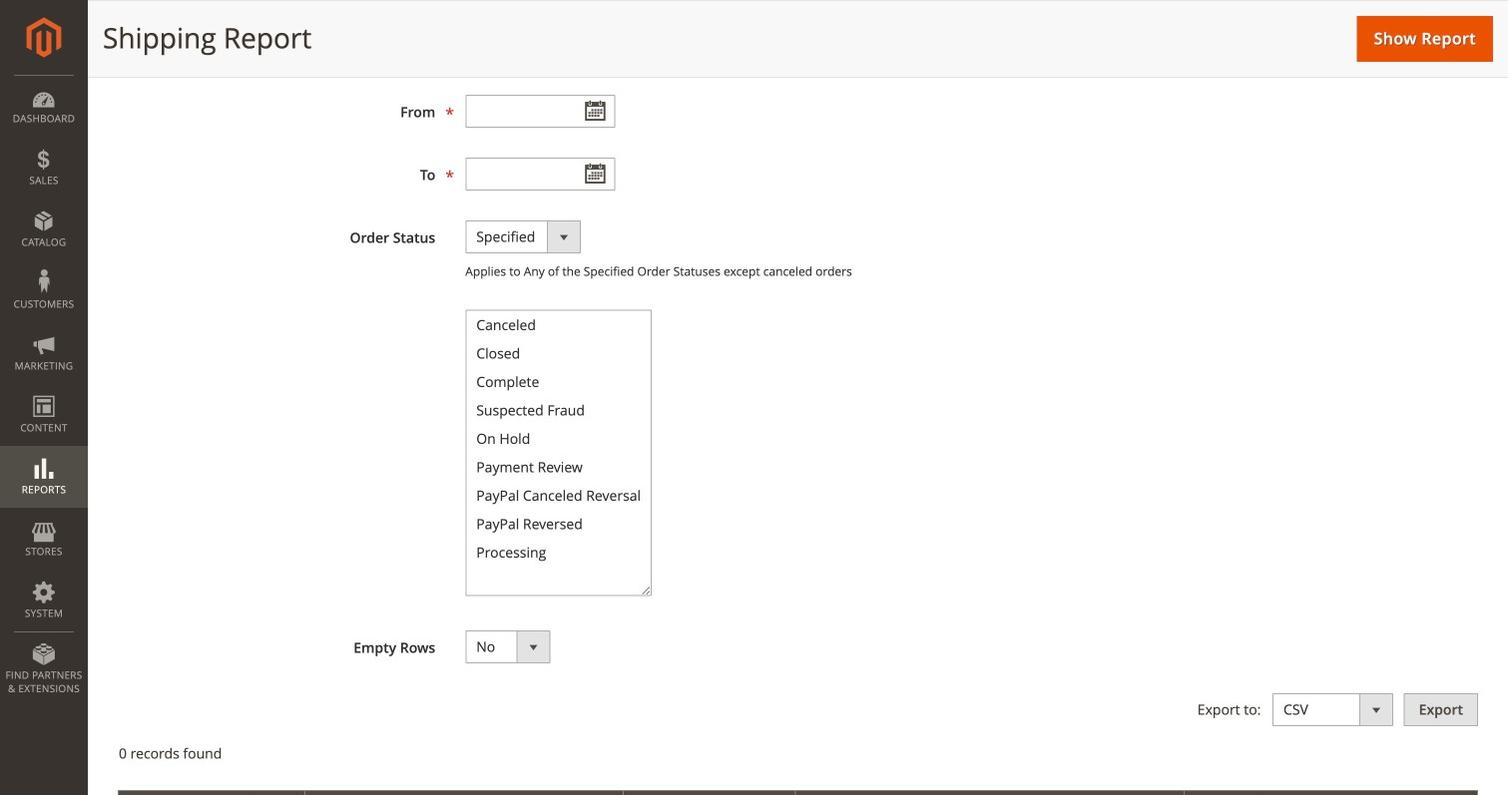 Task type: locate. For each thing, give the bounding box(es) containing it.
None text field
[[465, 95, 615, 128], [465, 158, 615, 191], [465, 95, 615, 128], [465, 158, 615, 191]]

menu bar
[[0, 75, 88, 706]]

magento admin panel image
[[26, 17, 61, 58]]



